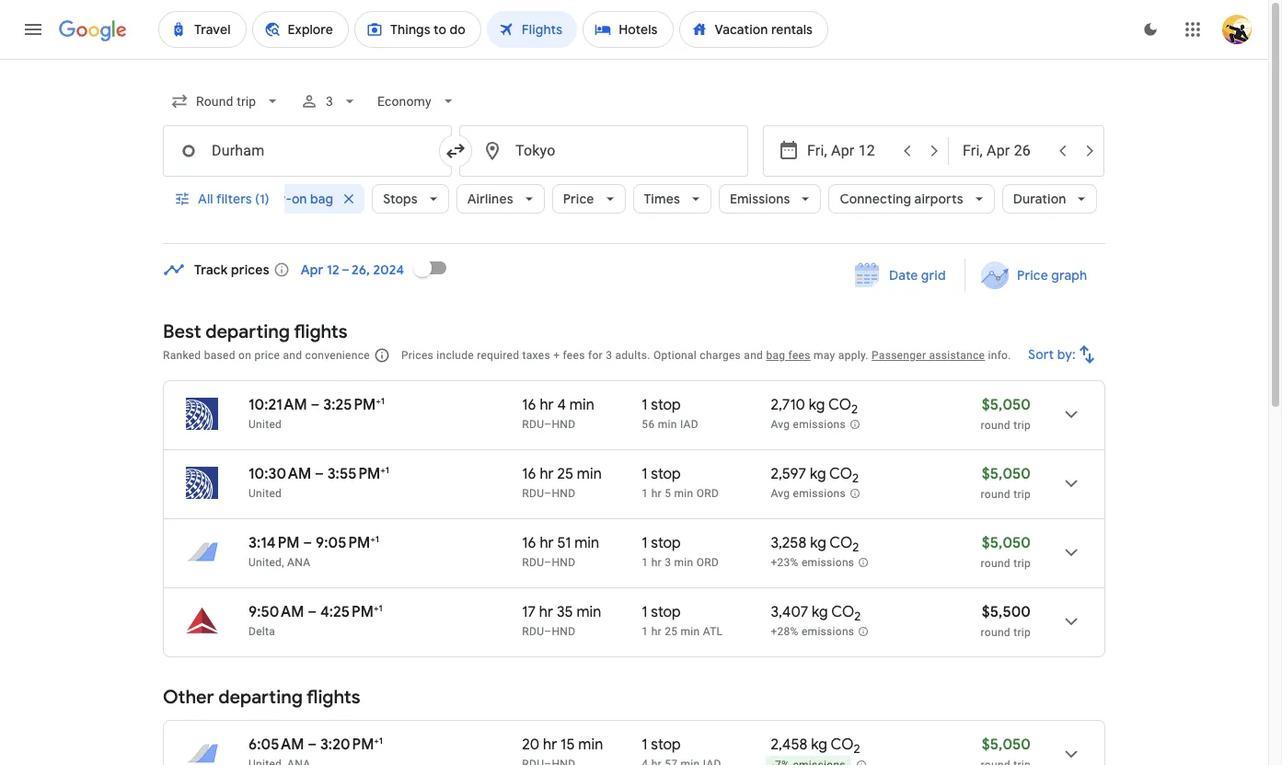 Task type: describe. For each thing, give the bounding box(es) containing it.
10:30 am – 3:55 pm + 1
[[249, 464, 389, 483]]

times
[[644, 191, 680, 207]]

layover (1 of 1) is a 1 hr 5 min layover at o'hare international airport in chicago. element
[[642, 486, 762, 501]]

filters
[[216, 191, 252, 207]]

Departure time: 10:21 AM. text field
[[249, 396, 307, 414]]

price graph
[[1017, 267, 1087, 284]]

all
[[198, 191, 213, 207]]

none search field containing all filters (1)
[[163, 79, 1106, 244]]

(1)
[[255, 191, 270, 207]]

departing for best
[[206, 320, 290, 343]]

min inside 1 stop 1 hr 25 min atl
[[681, 625, 700, 638]]

price button
[[552, 177, 626, 221]]

stop for 1 stop 1 hr 25 min atl
[[651, 603, 681, 621]]

2 fees from the left
[[789, 349, 811, 362]]

1 inside 6:05 am – 3:20 pm + 1
[[379, 735, 383, 747]]

1 left 5
[[642, 487, 649, 500]]

– inside 9:50 am – 4:25 pm + 1
[[308, 603, 317, 621]]

total duration 17 hr 35 min. element
[[522, 603, 642, 624]]

united, ana
[[249, 556, 311, 569]]

$5,050 round trip for 2,710
[[981, 396, 1031, 432]]

connecting
[[840, 191, 912, 207]]

leaves raleigh-durham international airport at 3:14 pm on friday, april 12 and arrives at haneda airport at 9:05 pm on saturday, april 13. element
[[249, 533, 379, 552]]

flight details. leaves raleigh-durham international airport at 9:50 am on friday, april 12 and arrives at haneda airport at 4:25 pm on saturday, april 13. image
[[1050, 599, 1094, 644]]

trip for 2,710
[[1014, 419, 1031, 432]]

5050 us dollars text field for best departing flights
[[982, 736, 1031, 754]]

avg emissions for 2,597
[[771, 487, 846, 500]]

+ for 3:55 pm
[[380, 464, 386, 476]]

flight details. leaves raleigh-durham international airport at 10:30 am on friday, april 12 and arrives at haneda airport at 3:55 pm on saturday, april 13. image
[[1050, 461, 1094, 505]]

– inside 16 hr 4 min rdu – hnd
[[544, 418, 552, 431]]

Arrival time: 4:25 PM on  Saturday, April 13. text field
[[320, 602, 383, 621]]

change appearance image
[[1129, 7, 1173, 52]]

airlines button
[[456, 177, 545, 221]]

required
[[477, 349, 520, 362]]

track
[[194, 261, 228, 278]]

+23% emissions
[[771, 556, 855, 569]]

prices include required taxes + fees for 3 adults. optional charges and bag fees may apply. passenger assistance
[[401, 349, 985, 362]]

sort by: button
[[1021, 332, 1106, 377]]

best
[[163, 320, 201, 343]]

1 carry-on bag button
[[234, 177, 365, 221]]

1 stop 1 hr 25 min atl
[[642, 603, 723, 638]]

1 inside 10:30 am – 3:55 pm + 1
[[386, 464, 389, 476]]

5500 US dollars text field
[[982, 603, 1031, 621]]

united,
[[249, 556, 284, 569]]

hr inside 16 hr 4 min rdu – hnd
[[540, 396, 554, 414]]

5050 US dollars text field
[[982, 534, 1031, 552]]

25 inside 1 stop 1 hr 25 min atl
[[665, 625, 678, 638]]

2 for 3,407
[[855, 609, 861, 624]]

adults.
[[615, 349, 651, 362]]

connecting airports
[[840, 191, 964, 207]]

12 – 26,
[[327, 261, 370, 278]]

1 up layover (1 of 1) is a 1 hr 25 min layover at hartsfield-jackson atlanta international airport in atlanta. element
[[642, 603, 648, 621]]

co for 3,258
[[830, 534, 853, 552]]

10:21 am
[[249, 396, 307, 414]]

– inside 16 hr 51 min rdu – hnd
[[544, 556, 552, 569]]

iad
[[680, 418, 699, 431]]

hnd for 51
[[552, 556, 576, 569]]

min for 20 hr 15 min
[[578, 736, 603, 754]]

kg for 3,258
[[810, 534, 827, 552]]

may
[[814, 349, 836, 362]]

ord for 3,258
[[697, 556, 719, 569]]

3:25 pm
[[323, 396, 376, 414]]

duration button
[[1002, 177, 1098, 221]]

rdu for 17 hr 35 min
[[522, 625, 544, 638]]

kg for 2,710
[[809, 396, 825, 414]]

taxes
[[523, 349, 550, 362]]

date grid button
[[842, 259, 961, 292]]

leaves raleigh-durham international airport at 9:50 am on friday, april 12 and arrives at haneda airport at 4:25 pm on saturday, april 13. element
[[249, 602, 383, 621]]

1 inside popup button
[[245, 191, 250, 207]]

loading results progress bar
[[0, 59, 1269, 63]]

prices
[[401, 349, 434, 362]]

on for carry-
[[292, 191, 307, 207]]

ord for 2,597
[[697, 487, 719, 500]]

+28%
[[771, 625, 799, 638]]

1 stop flight. element for 20 hr 15 min
[[642, 736, 681, 757]]

apr 12 – 26, 2024
[[301, 261, 404, 278]]

51
[[557, 534, 571, 552]]

min for 1 stop 56 min iad
[[658, 418, 677, 431]]

Arrival time: 9:05 PM on  Saturday, April 13. text field
[[316, 533, 379, 552]]

9:50 am
[[249, 603, 304, 621]]

4:25 pm
[[320, 603, 374, 621]]

+28% emissions
[[771, 625, 855, 638]]

atl
[[703, 625, 723, 638]]

ana
[[287, 556, 311, 569]]

track prices
[[194, 261, 270, 278]]

16 for 16 hr 51 min
[[522, 534, 536, 552]]

assistance
[[929, 349, 985, 362]]

total duration 16 hr 51 min. element
[[522, 534, 642, 555]]

flight details. leaves raleigh-durham international airport at 10:21 am on friday, april 12 and arrives at haneda airport at 3:25 pm on saturday, april 13. image
[[1050, 392, 1094, 436]]

+ for 3:25 pm
[[376, 395, 381, 407]]

rdu for 16 hr 4 min
[[522, 418, 544, 431]]

– inside 17 hr 35 min rdu – hnd
[[544, 625, 552, 638]]

leaves raleigh-durham international airport at 10:21 am on friday, april 12 and arrives at haneda airport at 3:25 pm on saturday, april 13. element
[[249, 395, 385, 414]]

1 5050 us dollars text field from the top
[[982, 396, 1031, 414]]

$5,500 round trip
[[981, 603, 1031, 639]]

trip for 3,258
[[1014, 557, 1031, 570]]

2,597 kg co 2
[[771, 465, 859, 486]]

round for 2,597
[[981, 488, 1011, 501]]

4
[[557, 396, 566, 414]]

all filters (1) button
[[163, 177, 284, 221]]

round for 3,258
[[981, 557, 1011, 570]]

hr inside 1 stop 1 hr 3 min ord
[[652, 556, 662, 569]]

Departure time: 6:05 AM. text field
[[249, 736, 304, 754]]

ranked based on price and convenience
[[163, 349, 370, 362]]

times button
[[633, 177, 712, 221]]

10:21 am – 3:25 pm + 1
[[249, 395, 385, 414]]

trip for 3,407
[[1014, 626, 1031, 639]]

united for 10:21 am
[[249, 418, 282, 431]]

3,407
[[771, 603, 809, 621]]

6:05 am
[[249, 736, 304, 754]]

flight details. leaves raleigh-durham international airport at 3:14 pm on friday, april 12 and arrives at haneda airport at 9:05 pm on saturday, april 13. image
[[1050, 530, 1094, 575]]

flights for best departing flights
[[294, 320, 348, 343]]

grid
[[922, 267, 946, 284]]

layover (1 of 1) is a 1 hr 3 min layover at o'hare international airport in chicago. element
[[642, 555, 762, 570]]

2,458
[[771, 736, 808, 754]]

all filters (1)
[[198, 191, 270, 207]]

17
[[522, 603, 536, 621]]

min inside 1 stop 1 hr 3 min ord
[[674, 556, 694, 569]]

Return text field
[[963, 126, 1048, 176]]

1 down total duration 16 hr 51 min. element
[[642, 556, 649, 569]]

2 for 2,597
[[853, 471, 859, 486]]

apr
[[301, 261, 324, 278]]

optional
[[654, 349, 697, 362]]

min for 16 hr 51 min rdu – hnd
[[575, 534, 599, 552]]

3,258
[[771, 534, 807, 552]]

stop for 1 stop 56 min iad
[[651, 396, 681, 414]]

20 hr 15 min
[[522, 736, 603, 754]]

emissions button
[[719, 177, 822, 221]]

stop for 1 stop 1 hr 5 min ord
[[651, 465, 681, 483]]

$5,050 for 2,710
[[982, 396, 1031, 414]]

35
[[557, 603, 573, 621]]

10:30 am
[[249, 465, 311, 483]]

carry-
[[253, 191, 292, 207]]

departing for other
[[218, 686, 303, 709]]

stop for 1 stop
[[651, 736, 681, 754]]

1 inside 10:21 am – 3:25 pm + 1
[[381, 395, 385, 407]]

main menu image
[[22, 18, 44, 41]]

on for based
[[238, 349, 251, 362]]

Arrival time: 3:25 PM on  Saturday, April 13. text field
[[323, 395, 385, 414]]

other
[[163, 686, 214, 709]]

price graph button
[[969, 259, 1102, 292]]

avg for 2,597
[[771, 487, 790, 500]]

1 horizontal spatial bag
[[766, 349, 786, 362]]

trip for 2,597
[[1014, 488, 1031, 501]]

passenger
[[872, 349, 926, 362]]

kg for 2,597
[[810, 465, 826, 483]]

3:14 pm
[[249, 534, 300, 552]]

1 stop flight. element for 16 hr 51 min
[[642, 534, 681, 555]]

best departing flights
[[163, 320, 348, 343]]

17 hr 35 min rdu – hnd
[[522, 603, 602, 638]]

graph
[[1052, 267, 1087, 284]]

main content containing best departing flights
[[163, 246, 1106, 765]]

connecting airports button
[[829, 177, 995, 221]]



Task type: locate. For each thing, give the bounding box(es) containing it.
1 horizontal spatial 25
[[665, 625, 678, 638]]

stop inside 1 stop 1 hr 5 min ord
[[651, 465, 681, 483]]

1 and from the left
[[283, 349, 302, 362]]

$5,050 left flight details. leaves raleigh-durham international airport at 10:30 am on friday, april 12 and arrives at haneda airport at 3:55 pm on saturday, april 13. image
[[982, 465, 1031, 483]]

1 vertical spatial avg emissions
[[771, 487, 846, 500]]

5
[[665, 487, 671, 500]]

1 horizontal spatial fees
[[789, 349, 811, 362]]

1 inside 9:50 am – 4:25 pm + 1
[[379, 602, 383, 614]]

– up ana
[[303, 534, 312, 552]]

2 up +23% emissions
[[853, 540, 859, 555]]

include
[[437, 349, 474, 362]]

ranked
[[163, 349, 201, 362]]

2 ord from the top
[[697, 556, 719, 569]]

emissions down 2,597 kg co 2
[[793, 487, 846, 500]]

rdu
[[522, 418, 544, 431], [522, 487, 544, 500], [522, 556, 544, 569], [522, 625, 544, 638]]

1 carry-on bag
[[245, 191, 334, 207]]

co for 2,710
[[829, 396, 852, 414]]

price
[[254, 349, 280, 362]]

$5,050 round trip up $5,050 text box
[[981, 465, 1031, 501]]

hr down 16 hr 4 min rdu – hnd
[[540, 465, 554, 483]]

1 rdu from the top
[[522, 418, 544, 431]]

2 hnd from the top
[[552, 487, 576, 500]]

min up 1 stop 1 hr 25 min atl
[[674, 556, 694, 569]]

departing up ranked based on price and convenience
[[206, 320, 290, 343]]

united for 10:30 am
[[249, 487, 282, 500]]

– inside 10:21 am – 3:25 pm + 1
[[311, 396, 320, 414]]

round for 2,710
[[981, 419, 1011, 432]]

3 inside popup button
[[326, 94, 334, 109]]

25 left atl
[[665, 625, 678, 638]]

$5,050 left flight details. leaves raleigh-durham international airport at 3:14 pm on friday, april 12 and arrives at haneda airport at 9:05 pm on saturday, april 13. image
[[982, 534, 1031, 552]]

0 horizontal spatial on
[[238, 349, 251, 362]]

2,710 kg co 2
[[771, 396, 858, 417]]

1 right 15
[[642, 736, 648, 754]]

1 vertical spatial departing
[[218, 686, 303, 709]]

$5,050
[[982, 396, 1031, 414], [982, 465, 1031, 483], [982, 534, 1031, 552], [982, 736, 1031, 754]]

3 button
[[293, 79, 367, 123]]

hr inside "element"
[[543, 736, 557, 754]]

– inside 10:30 am – 3:55 pm + 1
[[315, 465, 324, 483]]

by:
[[1058, 346, 1076, 363]]

price inside popup button
[[563, 191, 594, 207]]

rdu down total duration 16 hr 25 min. element
[[522, 487, 544, 500]]

trip down $5,500 text field on the right of page
[[1014, 626, 1031, 639]]

25 inside 16 hr 25 min rdu – hnd
[[557, 465, 574, 483]]

– down total duration 16 hr 51 min. element
[[544, 556, 552, 569]]

round for 3,407
[[981, 626, 1011, 639]]

2 trip from the top
[[1014, 488, 1031, 501]]

1 vertical spatial $5,050 round trip
[[981, 465, 1031, 501]]

min for 16 hr 25 min rdu – hnd
[[577, 465, 602, 483]]

4 $5,050 from the top
[[982, 736, 1031, 754]]

kg for 3,407
[[812, 603, 828, 621]]

0 vertical spatial 5050 us dollars text field
[[982, 396, 1031, 414]]

0 vertical spatial avg
[[771, 418, 790, 431]]

0 horizontal spatial fees
[[563, 349, 585, 362]]

2 inside 2,597 kg co 2
[[853, 471, 859, 486]]

1 round from the top
[[981, 419, 1011, 432]]

3,258 kg co 2
[[771, 534, 859, 555]]

0 vertical spatial on
[[292, 191, 307, 207]]

16 hr 51 min rdu – hnd
[[522, 534, 599, 569]]

hr inside 1 stop 1 hr 25 min atl
[[652, 625, 662, 638]]

3 round from the top
[[981, 557, 1011, 570]]

emissions down "2,710 kg co 2"
[[793, 418, 846, 431]]

1 vertical spatial avg
[[771, 487, 790, 500]]

rdu for 16 hr 25 min
[[522, 487, 544, 500]]

1 fees from the left
[[563, 349, 585, 362]]

0 vertical spatial ord
[[697, 487, 719, 500]]

flight details. leaves raleigh-durham international airport at 6:05 am on friday, april 12 and arrives at haneda airport at 3:20 pm on saturday, april 13. image
[[1050, 732, 1094, 765]]

1 1 stop flight. element from the top
[[642, 396, 681, 417]]

hr left 15
[[543, 736, 557, 754]]

kg inside "2,710 kg co 2"
[[809, 396, 825, 414]]

1 stop from the top
[[651, 396, 681, 414]]

– down the total duration 17 hr 35 min. element
[[544, 625, 552, 638]]

$5,050 round trip left flight details. leaves raleigh-durham international airport at 10:21 am on friday, april 12 and arrives at haneda airport at 3:25 pm on saturday, april 13. image at bottom
[[981, 396, 1031, 432]]

4 1 stop flight. element from the top
[[642, 603, 681, 624]]

3 16 from the top
[[522, 534, 536, 552]]

5050 us dollars text field left flight details. leaves raleigh-durham international airport at 10:30 am on friday, april 12 and arrives at haneda airport at 3:55 pm on saturday, april 13. image
[[982, 465, 1031, 483]]

hnd inside 16 hr 25 min rdu – hnd
[[552, 487, 576, 500]]

2 inside 3,258 kg co 2
[[853, 540, 859, 555]]

co inside "2,710 kg co 2"
[[829, 396, 852, 414]]

flights up 'convenience' on the left top
[[294, 320, 348, 343]]

0 horizontal spatial 3
[[326, 94, 334, 109]]

learn more about ranking image
[[374, 347, 390, 364]]

+ inside 3:14 pm – 9:05 pm + 1
[[370, 533, 375, 545]]

apply.
[[839, 349, 869, 362]]

ord right 5
[[697, 487, 719, 500]]

co inside '2,458 kg co 2'
[[831, 736, 854, 754]]

1 stop 56 min iad
[[642, 396, 699, 431]]

hnd for 35
[[552, 625, 576, 638]]

2 right 2,597
[[853, 471, 859, 486]]

kg right 2,597
[[810, 465, 826, 483]]

prices
[[231, 261, 270, 278]]

trip inside $5,500 round trip
[[1014, 626, 1031, 639]]

– inside 16 hr 25 min rdu – hnd
[[544, 487, 552, 500]]

2 $5,050 round trip from the top
[[981, 465, 1031, 501]]

for
[[588, 349, 603, 362]]

hr inside 1 stop 1 hr 5 min ord
[[652, 487, 662, 500]]

2
[[852, 402, 858, 417], [853, 471, 859, 486], [853, 540, 859, 555], [855, 609, 861, 624], [854, 741, 860, 757]]

kg inside '2,458 kg co 2'
[[811, 736, 828, 754]]

layover (1 of 1) is a 56 min layover at dulles international airport in washington. element
[[642, 417, 762, 432]]

2,458 kg co 2
[[771, 736, 860, 757]]

+ inside 10:30 am – 3:55 pm + 1
[[380, 464, 386, 476]]

1 right 9:05 pm
[[375, 533, 379, 545]]

1 ord from the top
[[697, 487, 719, 500]]

round inside $5,500 round trip
[[981, 626, 1011, 639]]

2 1 stop flight. element from the top
[[642, 465, 681, 486]]

2 vertical spatial 5050 us dollars text field
[[982, 736, 1031, 754]]

airports
[[915, 191, 964, 207]]

hr right 17
[[539, 603, 553, 621]]

1 vertical spatial 3
[[606, 349, 612, 362]]

1 trip from the top
[[1014, 419, 1031, 432]]

2 united from the top
[[249, 487, 282, 500]]

co right 2,597
[[830, 465, 853, 483]]

price inside button
[[1017, 267, 1048, 284]]

airlines
[[467, 191, 513, 207]]

charges
[[700, 349, 741, 362]]

– inside 6:05 am – 3:20 pm + 1
[[308, 736, 317, 754]]

trip down $5,050 text box
[[1014, 557, 1031, 570]]

min for 16 hr 4 min rdu – hnd
[[570, 396, 595, 414]]

16 for 16 hr 4 min
[[522, 396, 536, 414]]

stop inside 1 stop 56 min iad
[[651, 396, 681, 414]]

min inside "element"
[[578, 736, 603, 754]]

and right charges
[[744, 349, 763, 362]]

6:05 am – 3:20 pm + 1
[[249, 735, 383, 754]]

1 up layover (1 of 1) is a 1 hr 3 min layover at o'hare international airport in chicago. element
[[642, 534, 648, 552]]

hnd inside 16 hr 4 min rdu – hnd
[[552, 418, 576, 431]]

1 vertical spatial united
[[249, 487, 282, 500]]

1 stop flight. element
[[642, 396, 681, 417], [642, 465, 681, 486], [642, 534, 681, 555], [642, 603, 681, 624], [642, 736, 681, 757]]

emissions down '3,407 kg co 2'
[[802, 625, 855, 638]]

hnd down 35
[[552, 625, 576, 638]]

round up $5,050 text box
[[981, 488, 1011, 501]]

16 hr 4 min rdu – hnd
[[522, 396, 595, 431]]

co inside '3,407 kg co 2'
[[832, 603, 855, 621]]

and right price
[[283, 349, 302, 362]]

9:05 pm
[[316, 534, 370, 552]]

1
[[245, 191, 250, 207], [381, 395, 385, 407], [642, 396, 648, 414], [386, 464, 389, 476], [642, 465, 648, 483], [642, 487, 649, 500], [375, 533, 379, 545], [642, 534, 648, 552], [642, 556, 649, 569], [379, 602, 383, 614], [642, 603, 648, 621], [642, 625, 649, 638], [379, 735, 383, 747], [642, 736, 648, 754]]

1 horizontal spatial and
[[744, 349, 763, 362]]

$5,050 round trip
[[981, 396, 1031, 432], [981, 465, 1031, 501], [981, 534, 1031, 570]]

round down $5,500 text field on the right of page
[[981, 626, 1011, 639]]

hr left 51 at the left of the page
[[540, 534, 554, 552]]

3 1 stop flight. element from the top
[[642, 534, 681, 555]]

None text field
[[163, 125, 452, 177], [459, 125, 749, 177], [163, 125, 452, 177], [459, 125, 749, 177]]

16 left 51 at the left of the page
[[522, 534, 536, 552]]

and
[[283, 349, 302, 362], [744, 349, 763, 362]]

avg down 2,597
[[771, 487, 790, 500]]

co inside 2,597 kg co 2
[[830, 465, 853, 483]]

2 horizontal spatial 3
[[665, 556, 671, 569]]

None search field
[[163, 79, 1106, 244]]

5 stop from the top
[[651, 736, 681, 754]]

1 vertical spatial 25
[[665, 625, 678, 638]]

on inside popup button
[[292, 191, 307, 207]]

1 vertical spatial flights
[[307, 686, 360, 709]]

flights up 3:20 pm
[[307, 686, 360, 709]]

departing
[[206, 320, 290, 343], [218, 686, 303, 709]]

2 $5,050 from the top
[[982, 465, 1031, 483]]

$5,050 down sort
[[982, 396, 1031, 414]]

2 stop from the top
[[651, 465, 681, 483]]

rdu inside 17 hr 35 min rdu – hnd
[[522, 625, 544, 638]]

emissions for 2,597
[[793, 487, 846, 500]]

bag left may
[[766, 349, 786, 362]]

2 5050 us dollars text field from the top
[[982, 465, 1031, 483]]

+23%
[[771, 556, 799, 569]]

3 inside 1 stop 1 hr 3 min ord
[[665, 556, 671, 569]]

round left flight details. leaves raleigh-durham international airport at 10:21 am on friday, april 12 and arrives at haneda airport at 3:25 pm on saturday, april 13. image at bottom
[[981, 419, 1011, 432]]

emissions
[[730, 191, 790, 207]]

1 stop 1 hr 3 min ord
[[642, 534, 719, 569]]

kg up +23% emissions
[[810, 534, 827, 552]]

3:20 pm
[[320, 736, 374, 754]]

on right (1)
[[292, 191, 307, 207]]

avg emissions
[[771, 418, 846, 431], [771, 487, 846, 500]]

sort by:
[[1029, 346, 1076, 363]]

1 $5,050 from the top
[[982, 396, 1031, 414]]

0 vertical spatial flights
[[294, 320, 348, 343]]

layover (1 of 1) is a 1 hr 25 min layover at hartsfield-jackson atlanta international airport in atlanta. element
[[642, 624, 762, 639]]

2024
[[373, 261, 404, 278]]

3,407 kg co 2
[[771, 603, 861, 624]]

1 down 56
[[642, 465, 648, 483]]

min inside 16 hr 4 min rdu – hnd
[[570, 396, 595, 414]]

2,597
[[771, 465, 807, 483]]

0 vertical spatial united
[[249, 418, 282, 431]]

1 vertical spatial price
[[1017, 267, 1048, 284]]

5050 us dollars text field for ranked based on price and convenience
[[982, 465, 1031, 483]]

4 rdu from the top
[[522, 625, 544, 638]]

5050 us dollars text field down sort
[[982, 396, 1031, 414]]

bag fees button
[[766, 349, 811, 362]]

$5,050 left flight details. leaves raleigh-durham international airport at 6:05 am on friday, april 12 and arrives at haneda airport at 3:20 pm on saturday, april 13. image
[[982, 736, 1031, 754]]

Departure time: 9:50 AM. text field
[[249, 603, 304, 621]]

16 inside 16 hr 4 min rdu – hnd
[[522, 396, 536, 414]]

Departure time: 3:14 PM. text field
[[249, 534, 300, 552]]

other departing flights
[[163, 686, 360, 709]]

rdu inside 16 hr 4 min rdu – hnd
[[522, 418, 544, 431]]

1 stop flight. element for 16 hr 25 min
[[642, 465, 681, 486]]

emissions down 3,258 kg co 2
[[802, 556, 855, 569]]

stop up layover (1 of 1) is a 1 hr 25 min layover at hartsfield-jackson atlanta international airport in atlanta. element
[[651, 603, 681, 621]]

$5,050 for 2,597
[[982, 465, 1031, 483]]

5050 US dollars text field
[[982, 396, 1031, 414], [982, 465, 1031, 483], [982, 736, 1031, 754]]

delta
[[249, 625, 275, 638]]

trip left flight details. leaves raleigh-durham international airport at 10:30 am on friday, april 12 and arrives at haneda airport at 3:55 pm on saturday, april 13. image
[[1014, 488, 1031, 501]]

1 16 from the top
[[522, 396, 536, 414]]

rdu inside 16 hr 51 min rdu – hnd
[[522, 556, 544, 569]]

emissions for 2,710
[[793, 418, 846, 431]]

2 16 from the top
[[522, 465, 536, 483]]

16 left 4
[[522, 396, 536, 414]]

1 inside 3:14 pm – 9:05 pm + 1
[[375, 533, 379, 545]]

hnd
[[552, 418, 576, 431], [552, 487, 576, 500], [552, 556, 576, 569], [552, 625, 576, 638]]

stop up 56
[[651, 396, 681, 414]]

price right airlines popup button
[[563, 191, 594, 207]]

co for 3,407
[[832, 603, 855, 621]]

hnd for 25
[[552, 487, 576, 500]]

– down total duration 16 hr 25 min. element
[[544, 487, 552, 500]]

2 for 2,458
[[854, 741, 860, 757]]

ord up 1 stop 1 hr 25 min atl
[[697, 556, 719, 569]]

2 inside '3,407 kg co 2'
[[855, 609, 861, 624]]

ord inside 1 stop 1 hr 5 min ord
[[697, 487, 719, 500]]

stop right total duration 20 hr 15 min. "element"
[[651, 736, 681, 754]]

3 rdu from the top
[[522, 556, 544, 569]]

avg for 2,710
[[771, 418, 790, 431]]

passenger assistance button
[[872, 349, 985, 362]]

25 down 16 hr 4 min rdu – hnd
[[557, 465, 574, 483]]

hnd down 51 at the left of the page
[[552, 556, 576, 569]]

Departure time: 10:30 AM. text field
[[249, 465, 311, 483]]

min down total duration 16 hr 4 min. element
[[577, 465, 602, 483]]

– left the 4:25 pm
[[308, 603, 317, 621]]

1 right 3:20 pm
[[379, 735, 383, 747]]

emissions
[[793, 418, 846, 431], [793, 487, 846, 500], [802, 556, 855, 569], [802, 625, 855, 638]]

kg for 2,458
[[811, 736, 828, 754]]

0 vertical spatial 25
[[557, 465, 574, 483]]

bag inside popup button
[[310, 191, 334, 207]]

0 vertical spatial departing
[[206, 320, 290, 343]]

leaves raleigh-durham international airport at 10:30 am on friday, april 12 and arrives at haneda airport at 3:55 pm on saturday, april 13. element
[[249, 464, 389, 483]]

min right 51 at the left of the page
[[575, 534, 599, 552]]

1 vertical spatial on
[[238, 349, 251, 362]]

find the best price region
[[163, 246, 1106, 307]]

1 vertical spatial 5050 us dollars text field
[[982, 465, 1031, 483]]

kg right 2,458
[[811, 736, 828, 754]]

1 avg emissions from the top
[[771, 418, 846, 431]]

swap origin and destination. image
[[445, 140, 467, 162]]

0 vertical spatial bag
[[310, 191, 334, 207]]

1 $5,050 round trip from the top
[[981, 396, 1031, 432]]

9:50 am – 4:25 pm + 1
[[249, 602, 383, 621]]

16 inside 16 hr 25 min rdu – hnd
[[522, 465, 536, 483]]

+ for 3:20 pm
[[374, 735, 379, 747]]

$5,050 for 3,258
[[982, 534, 1031, 552]]

stops button
[[372, 177, 449, 221]]

1 down the total duration 17 hr 35 min. element
[[642, 625, 649, 638]]

stop inside 1 stop 1 hr 25 min atl
[[651, 603, 681, 621]]

kg inside '3,407 kg co 2'
[[812, 603, 828, 621]]

+ for 4:25 pm
[[374, 602, 379, 614]]

fees left for
[[563, 349, 585, 362]]

2 avg from the top
[[771, 487, 790, 500]]

avg
[[771, 418, 790, 431], [771, 487, 790, 500]]

min inside 17 hr 35 min rdu – hnd
[[577, 603, 602, 621]]

5 1 stop flight. element from the top
[[642, 736, 681, 757]]

ord inside 1 stop 1 hr 3 min ord
[[697, 556, 719, 569]]

trip left flight details. leaves raleigh-durham international airport at 10:21 am on friday, april 12 and arrives at haneda airport at 3:25 pm on saturday, april 13. image at bottom
[[1014, 419, 1031, 432]]

16 inside 16 hr 51 min rdu – hnd
[[522, 534, 536, 552]]

4 stop from the top
[[651, 603, 681, 621]]

total duration 16 hr 4 min. element
[[522, 396, 642, 417]]

co inside 3,258 kg co 2
[[830, 534, 853, 552]]

co for 2,458
[[831, 736, 854, 754]]

united down "10:21 am" text box
[[249, 418, 282, 431]]

0 horizontal spatial 25
[[557, 465, 574, 483]]

1 horizontal spatial price
[[1017, 267, 1048, 284]]

hr inside 17 hr 35 min rdu – hnd
[[539, 603, 553, 621]]

co up +23% emissions
[[830, 534, 853, 552]]

Departure text field
[[807, 126, 892, 176]]

kg inside 2,597 kg co 2
[[810, 465, 826, 483]]

stop up layover (1 of 1) is a 1 hr 3 min layover at o'hare international airport in chicago. element
[[651, 534, 681, 552]]

price
[[563, 191, 594, 207], [1017, 267, 1048, 284]]

4 hnd from the top
[[552, 625, 576, 638]]

hnd inside 16 hr 51 min rdu – hnd
[[552, 556, 576, 569]]

date grid
[[889, 267, 946, 284]]

16
[[522, 396, 536, 414], [522, 465, 536, 483], [522, 534, 536, 552]]

rdu inside 16 hr 25 min rdu – hnd
[[522, 487, 544, 500]]

2 up +28% emissions
[[855, 609, 861, 624]]

1 hnd from the top
[[552, 418, 576, 431]]

2 vertical spatial 16
[[522, 534, 536, 552]]

on left price
[[238, 349, 251, 362]]

20
[[522, 736, 540, 754]]

co for 2,597
[[830, 465, 853, 483]]

fees left may
[[789, 349, 811, 362]]

min left atl
[[681, 625, 700, 638]]

1 stop flight. element for 17 hr 35 min
[[642, 603, 681, 624]]

2 rdu from the top
[[522, 487, 544, 500]]

+ inside 9:50 am – 4:25 pm + 1
[[374, 602, 379, 614]]

convenience
[[305, 349, 370, 362]]

hnd for 4
[[552, 418, 576, 431]]

avg down 2,710
[[771, 418, 790, 431]]

0 vertical spatial 3
[[326, 94, 334, 109]]

2 inside '2,458 kg co 2'
[[854, 741, 860, 757]]

hr inside 16 hr 25 min rdu – hnd
[[540, 465, 554, 483]]

0 vertical spatial price
[[563, 191, 594, 207]]

price for price graph
[[1017, 267, 1048, 284]]

min
[[570, 396, 595, 414], [658, 418, 677, 431], [577, 465, 602, 483], [674, 487, 694, 500], [575, 534, 599, 552], [674, 556, 694, 569], [577, 603, 602, 621], [681, 625, 700, 638], [578, 736, 603, 754]]

56
[[642, 418, 655, 431]]

1 right 3:25 pm
[[381, 395, 385, 407]]

0 vertical spatial avg emissions
[[771, 418, 846, 431]]

stop up 5
[[651, 465, 681, 483]]

rdu down total duration 16 hr 4 min. element
[[522, 418, 544, 431]]

hr
[[540, 396, 554, 414], [540, 465, 554, 483], [652, 487, 662, 500], [540, 534, 554, 552], [652, 556, 662, 569], [539, 603, 553, 621], [652, 625, 662, 638], [543, 736, 557, 754]]

rdu up 17
[[522, 556, 544, 569]]

emissions for 3,407
[[802, 625, 855, 638]]

16 down 16 hr 4 min rdu – hnd
[[522, 465, 536, 483]]

0 horizontal spatial and
[[283, 349, 302, 362]]

2 and from the left
[[744, 349, 763, 362]]

+ for 9:05 pm
[[370, 533, 375, 545]]

min inside 1 stop 56 min iad
[[658, 418, 677, 431]]

0 horizontal spatial bag
[[310, 191, 334, 207]]

min inside 16 hr 51 min rdu – hnd
[[575, 534, 599, 552]]

hnd inside 17 hr 35 min rdu – hnd
[[552, 625, 576, 638]]

– down total duration 16 hr 4 min. element
[[544, 418, 552, 431]]

1 left (1)
[[245, 191, 250, 207]]

kg
[[809, 396, 825, 414], [810, 465, 826, 483], [810, 534, 827, 552], [812, 603, 828, 621], [811, 736, 828, 754]]

2 round from the top
[[981, 488, 1011, 501]]

2 inside "2,710 kg co 2"
[[852, 402, 858, 417]]

4 round from the top
[[981, 626, 1011, 639]]

flights for other departing flights
[[307, 686, 360, 709]]

None field
[[163, 85, 289, 118], [370, 85, 465, 118], [163, 85, 289, 118], [370, 85, 465, 118]]

rdu down 17
[[522, 625, 544, 638]]

total duration 20 hr 15 min. element
[[522, 736, 642, 757]]

3:55 pm
[[327, 465, 380, 483]]

on
[[292, 191, 307, 207], [238, 349, 251, 362]]

0 vertical spatial $5,050 round trip
[[981, 396, 1031, 432]]

learn more about tracked prices image
[[273, 261, 290, 278]]

1 stop 1 hr 5 min ord
[[642, 465, 719, 500]]

1 avg from the top
[[771, 418, 790, 431]]

1 vertical spatial 16
[[522, 465, 536, 483]]

1 united from the top
[[249, 418, 282, 431]]

– inside 3:14 pm – 9:05 pm + 1
[[303, 534, 312, 552]]

3 stop from the top
[[651, 534, 681, 552]]

– left 3:20 pm
[[308, 736, 317, 754]]

united down the 10:30 am text field
[[249, 487, 282, 500]]

2 vertical spatial 3
[[665, 556, 671, 569]]

stop inside 1 stop 1 hr 3 min ord
[[651, 534, 681, 552]]

rdu for 16 hr 51 min
[[522, 556, 544, 569]]

avg emissions down 2,597 kg co 2
[[771, 487, 846, 500]]

$5,050 round trip for 2,597
[[981, 465, 1031, 501]]

– left 3:55 pm
[[315, 465, 324, 483]]

1 stop flight. element for 16 hr 4 min
[[642, 396, 681, 417]]

1 horizontal spatial 3
[[606, 349, 612, 362]]

min right 56
[[658, 418, 677, 431]]

+
[[553, 349, 560, 362], [376, 395, 381, 407], [380, 464, 386, 476], [370, 533, 375, 545], [374, 602, 379, 614], [374, 735, 379, 747]]

3 hnd from the top
[[552, 556, 576, 569]]

+ inside 6:05 am – 3:20 pm + 1
[[374, 735, 379, 747]]

1 vertical spatial ord
[[697, 556, 719, 569]]

0 horizontal spatial price
[[563, 191, 594, 207]]

3 trip from the top
[[1014, 557, 1031, 570]]

stop for 1 stop 1 hr 3 min ord
[[651, 534, 681, 552]]

$5,500
[[982, 603, 1031, 621]]

price left 'graph'
[[1017, 267, 1048, 284]]

1 vertical spatial bag
[[766, 349, 786, 362]]

16 hr 25 min rdu – hnd
[[522, 465, 602, 500]]

min right 35
[[577, 603, 602, 621]]

based
[[204, 349, 235, 362]]

co up +28% emissions
[[832, 603, 855, 621]]

5050 us dollars text field left flight details. leaves raleigh-durham international airport at 6:05 am on friday, april 12 and arrives at haneda airport at 3:20 pm on saturday, april 13. image
[[982, 736, 1031, 754]]

kg inside 3,258 kg co 2
[[810, 534, 827, 552]]

min for 17 hr 35 min rdu – hnd
[[577, 603, 602, 621]]

co right 2,458
[[831, 736, 854, 754]]

2 avg emissions from the top
[[771, 487, 846, 500]]

Arrival time: 3:20 PM on  Saturday, April 13. text field
[[320, 735, 383, 754]]

price for price
[[563, 191, 594, 207]]

3 $5,050 round trip from the top
[[981, 534, 1031, 570]]

min right 5
[[674, 487, 694, 500]]

3 5050 us dollars text field from the top
[[982, 736, 1031, 754]]

leaves raleigh-durham international airport at 6:05 am on friday, april 12 and arrives at haneda airport at 3:20 pm on saturday, april 13. element
[[249, 735, 383, 754]]

2 right 2,458
[[854, 741, 860, 757]]

2 for 2,710
[[852, 402, 858, 417]]

main content
[[163, 246, 1106, 765]]

min inside 1 stop 1 hr 5 min ord
[[674, 487, 694, 500]]

min right 15
[[578, 736, 603, 754]]

15
[[561, 736, 575, 754]]

2 vertical spatial $5,050 round trip
[[981, 534, 1031, 570]]

total duration 16 hr 25 min. element
[[522, 465, 642, 486]]

4 trip from the top
[[1014, 626, 1031, 639]]

2 for 3,258
[[853, 540, 859, 555]]

hr inside 16 hr 51 min rdu – hnd
[[540, 534, 554, 552]]

round down $5,050 text box
[[981, 557, 1011, 570]]

16 for 16 hr 25 min
[[522, 465, 536, 483]]

3 $5,050 from the top
[[982, 534, 1031, 552]]

1 inside 1 stop 56 min iad
[[642, 396, 648, 414]]

flights
[[294, 320, 348, 343], [307, 686, 360, 709]]

+ inside 10:21 am – 3:25 pm + 1
[[376, 395, 381, 407]]

$5,050 round trip for 3,258
[[981, 534, 1031, 570]]

Arrival time: 3:55 PM on  Saturday, April 13. text field
[[327, 464, 389, 483]]

min inside 16 hr 25 min rdu – hnd
[[577, 465, 602, 483]]

bag right carry-
[[310, 191, 334, 207]]

emissions for 3,258
[[802, 556, 855, 569]]

1 horizontal spatial on
[[292, 191, 307, 207]]

0 vertical spatial 16
[[522, 396, 536, 414]]

– left 3:25 pm
[[311, 396, 320, 414]]

2 down apply.
[[852, 402, 858, 417]]

avg emissions for 2,710
[[771, 418, 846, 431]]



Task type: vqa. For each thing, say whether or not it's contained in the screenshot.
Total duration 16 hr 51 min. element
yes



